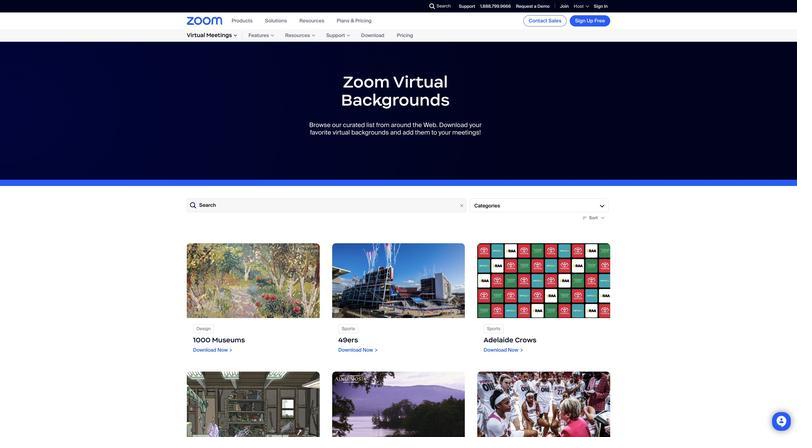 Task type: locate. For each thing, give the bounding box(es) containing it.
sign for sign in
[[594, 3, 604, 9]]

1.888.799.9666 link
[[481, 3, 511, 9]]

1 vertical spatial support
[[327, 32, 345, 39]]

sports for adelaide
[[488, 326, 501, 332]]

0 horizontal spatial sports
[[342, 326, 355, 332]]

download right to
[[440, 121, 468, 129]]

sports up 49ers
[[342, 326, 355, 332]]

from
[[376, 121, 390, 129]]

0 horizontal spatial now
[[218, 347, 228, 353]]

resources inside dropdown button
[[285, 32, 310, 39]]

pricing
[[356, 18, 372, 24], [397, 32, 413, 39]]

1 now from the left
[[218, 347, 228, 353]]

support down the plans
[[327, 32, 345, 39]]

plans
[[337, 18, 350, 24]]

0 vertical spatial virtual
[[187, 32, 205, 39]]

sign left the up
[[576, 17, 586, 24]]

virtual
[[187, 32, 205, 39], [394, 72, 448, 92]]

sign in
[[594, 3, 608, 9]]

1 horizontal spatial pricing
[[397, 32, 413, 39]]

download inside adelaide crows download now
[[484, 347, 507, 353]]

0 horizontal spatial pricing
[[356, 18, 372, 24]]

meetings!
[[453, 128, 481, 137]]

1 vertical spatial resources
[[285, 32, 310, 39]]

request a demo
[[516, 3, 550, 9]]

1 vertical spatial search
[[199, 202, 216, 209]]

0 vertical spatial resources
[[300, 18, 325, 24]]

support left the 1.888.799.9666
[[459, 3, 476, 9]]

now for crows
[[509, 347, 519, 353]]

crows
[[515, 336, 537, 344]]

download down plans & pricing
[[362, 32, 385, 39]]

1 horizontal spatial now
[[363, 347, 373, 353]]

0 horizontal spatial support
[[327, 32, 345, 39]]

search
[[437, 3, 451, 9], [199, 202, 216, 209]]

now inside adelaide crows download now
[[509, 347, 519, 353]]

free
[[595, 17, 606, 24]]

curated
[[343, 121, 365, 129]]

features
[[249, 32, 269, 39]]

support
[[459, 3, 476, 9], [327, 32, 345, 39]]

resources button
[[279, 31, 320, 40]]

sports up adelaide
[[488, 326, 501, 332]]

49ers
[[339, 336, 358, 344]]

virtual meetings
[[187, 32, 232, 39]]

1 vertical spatial pricing
[[397, 32, 413, 39]]

now inside 1000 museums download now
[[218, 347, 228, 353]]

alabama athletics image
[[478, 372, 611, 437]]

download down 1000
[[193, 347, 216, 353]]

2 sports from the left
[[342, 326, 355, 332]]

0 horizontal spatial virtual
[[187, 32, 205, 39]]

support inside support dropdown button
[[327, 32, 345, 39]]

1000 museums download now
[[193, 336, 245, 353]]

1 horizontal spatial sports
[[488, 326, 501, 332]]

2 now from the left
[[509, 347, 519, 353]]

plans & pricing
[[337, 18, 372, 24]]

sports
[[488, 326, 501, 332], [342, 326, 355, 332]]

virtual inside zoom virtual backgrounds
[[394, 72, 448, 92]]

1 vertical spatial sign
[[576, 17, 586, 24]]

download
[[362, 32, 385, 39], [440, 121, 468, 129], [193, 347, 216, 353], [484, 347, 507, 353], [339, 347, 362, 353]]

your
[[470, 121, 482, 129], [439, 128, 451, 137]]

&
[[351, 18, 355, 24]]

browse
[[310, 121, 331, 129]]

search inside zoom virtual backgrounds main content
[[199, 202, 216, 209]]

adult swim image
[[187, 372, 320, 437]]

sign for sign up free
[[576, 17, 586, 24]]

sign up free
[[576, 17, 606, 24]]

1 horizontal spatial sign
[[594, 3, 604, 9]]

1 horizontal spatial virtual
[[394, 72, 448, 92]]

0 vertical spatial support
[[459, 3, 476, 9]]

sign
[[594, 3, 604, 9], [576, 17, 586, 24]]

sign inside sign up free link
[[576, 17, 586, 24]]

1 sports from the left
[[488, 326, 501, 332]]

3 now from the left
[[363, 347, 373, 353]]

1 vertical spatial virtual
[[394, 72, 448, 92]]

contact
[[529, 17, 548, 24]]

sort button
[[582, 213, 608, 223]]

None search field
[[407, 1, 431, 11]]

sign left in
[[594, 3, 604, 9]]

resources
[[300, 18, 325, 24], [285, 32, 310, 39]]

1 horizontal spatial search
[[437, 3, 451, 9]]

resources down resources popup button
[[285, 32, 310, 39]]

now
[[218, 347, 228, 353], [509, 347, 519, 353], [363, 347, 373, 353]]

download link
[[355, 31, 391, 40]]

now inside 49ers download now
[[363, 347, 373, 353]]

support button
[[320, 31, 355, 40]]

solutions button
[[265, 18, 287, 24]]

support link
[[459, 3, 476, 9]]

0 vertical spatial sign
[[594, 3, 604, 9]]

1 horizontal spatial support
[[459, 3, 476, 9]]

49ers download now
[[339, 336, 373, 353]]

meetings
[[207, 32, 232, 39]]

sales
[[549, 17, 562, 24]]

1 horizontal spatial your
[[470, 121, 482, 129]]

0 horizontal spatial your
[[439, 128, 451, 137]]

add
[[403, 128, 414, 137]]

0 horizontal spatial search
[[199, 202, 216, 209]]

2 horizontal spatial now
[[509, 347, 519, 353]]

download down adelaide
[[484, 347, 507, 353]]

resources up resources dropdown button at the left top of the page
[[300, 18, 325, 24]]

download down 49ers
[[339, 347, 362, 353]]

request
[[516, 3, 534, 9]]

backgrounds
[[341, 90, 450, 110]]

0 horizontal spatial sign
[[576, 17, 586, 24]]

search image
[[430, 3, 435, 9], [430, 3, 435, 9]]



Task type: vqa. For each thing, say whether or not it's contained in the screenshot.
the bottommost Support
yes



Task type: describe. For each thing, give the bounding box(es) containing it.
1000
[[193, 336, 211, 344]]

virtual meetings button
[[187, 31, 242, 40]]

favorite
[[310, 128, 331, 137]]

resources for virtual meetings
[[285, 32, 310, 39]]

join link
[[561, 3, 569, 9]]

museums
[[212, 336, 245, 344]]

contact sales link
[[524, 15, 567, 26]]

and
[[391, 128, 401, 137]]

request a demo link
[[516, 3, 550, 9]]

resources button
[[300, 18, 325, 24]]

categories button
[[470, 199, 609, 212]]

0 vertical spatial search
[[437, 3, 451, 9]]

sign up free link
[[570, 15, 611, 26]]

solutions
[[265, 18, 287, 24]]

download inside browse our curated list from around the web. download your favorite virtual backgrounds and add them to your meetings!
[[440, 121, 468, 129]]

products
[[232, 18, 253, 24]]

virtual inside dropdown button
[[187, 32, 205, 39]]

adelaide crows image
[[478, 243, 611, 318]]

zoom virtual backgrounds main content
[[0, 42, 798, 437]]

clear search image
[[459, 202, 465, 209]]

adelaide crows download now
[[484, 336, 537, 353]]

around
[[391, 121, 412, 129]]

sign in link
[[594, 3, 608, 9]]

join
[[561, 3, 569, 9]]

a
[[535, 3, 537, 9]]

products button
[[232, 18, 253, 24]]

Search text field
[[187, 199, 467, 212]]

support for "support" link
[[459, 3, 476, 9]]

our
[[332, 121, 342, 129]]

sort
[[590, 215, 598, 221]]

virtual
[[333, 128, 350, 137]]

them
[[415, 128, 430, 137]]

host
[[574, 3, 584, 9]]

download inside 1000 museums download now
[[193, 347, 216, 353]]

woodland park image
[[187, 243, 320, 318]]

zoom logo image
[[187, 17, 223, 25]]

pricing link
[[391, 31, 420, 40]]

download inside 49ers download now
[[339, 347, 362, 353]]

browse our curated list from around the web. download your favorite virtual backgrounds and add them to your meetings!
[[310, 121, 482, 137]]

features button
[[242, 31, 279, 40]]

categories
[[475, 202, 501, 209]]

contact sales
[[529, 17, 562, 24]]

adelaide
[[484, 336, 514, 344]]

plans & pricing link
[[337, 18, 372, 24]]

in
[[605, 3, 608, 9]]

host button
[[574, 3, 589, 9]]

0 vertical spatial pricing
[[356, 18, 372, 24]]

web.
[[424, 121, 438, 129]]

the
[[413, 121, 422, 129]]

1.888.799.9666
[[481, 3, 511, 9]]

support for support dropdown button on the left
[[327, 32, 345, 39]]

zoom virtual backgrounds
[[341, 72, 450, 110]]

demo
[[538, 3, 550, 9]]

to
[[432, 128, 438, 137]]

up
[[587, 17, 594, 24]]

ainu mosir image
[[332, 372, 465, 437]]

now for museums
[[218, 347, 228, 353]]

list
[[367, 121, 375, 129]]

resources for products
[[300, 18, 325, 24]]

49ers image
[[332, 243, 465, 318]]

sports for 49ers
[[342, 326, 355, 332]]

zoom
[[343, 72, 390, 92]]

design
[[197, 326, 211, 332]]

backgrounds
[[352, 128, 389, 137]]



